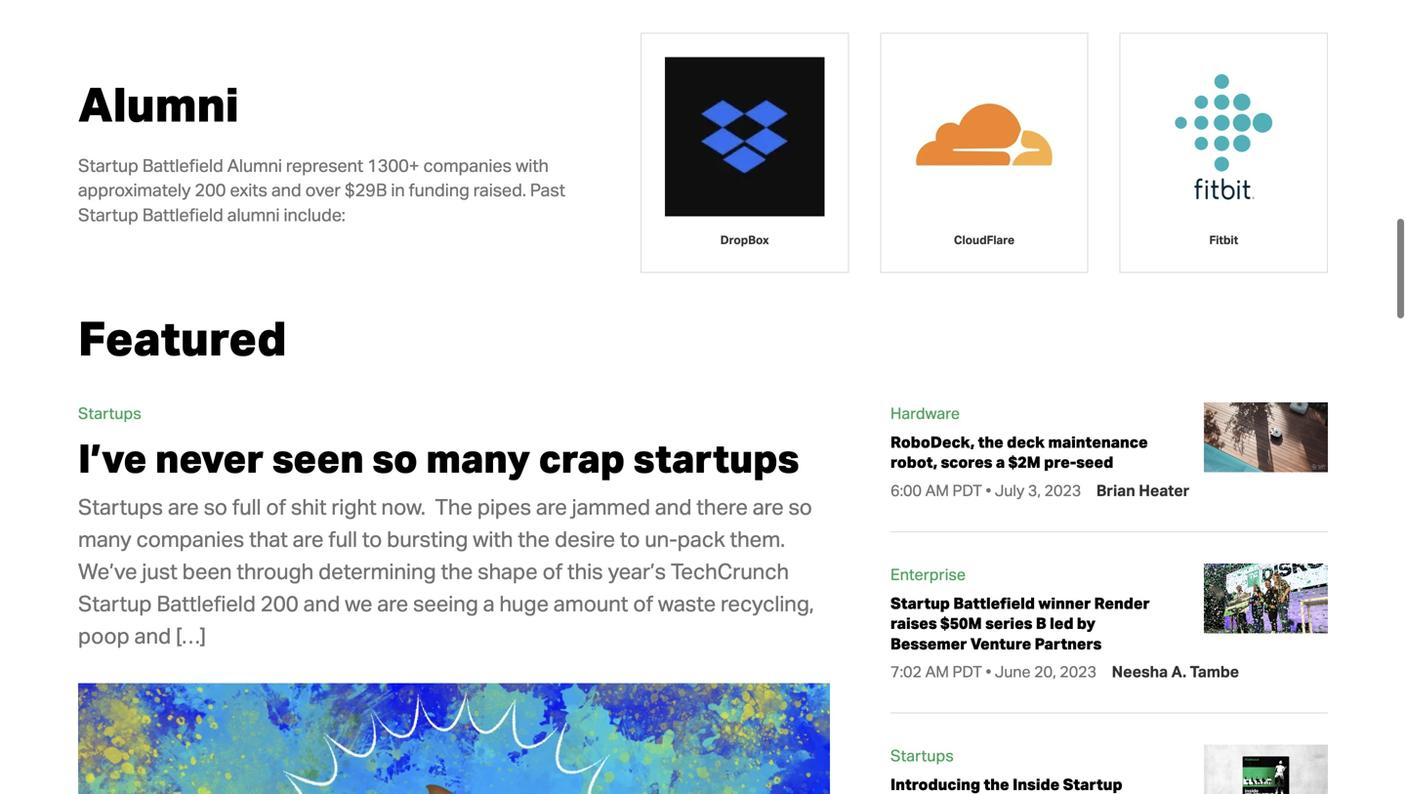 Task type: describe. For each thing, give the bounding box(es) containing it.
inside startup battlefield podcast splash screen image
[[1205, 745, 1329, 794]]

am for 6:00
[[926, 481, 950, 500]]

there
[[697, 493, 748, 520]]

represent
[[286, 154, 364, 176]]

we
[[345, 590, 373, 617]]

pre-
[[1045, 452, 1077, 472]]

un-
[[645, 525, 678, 552]]

them.
[[730, 525, 786, 552]]

startups for poop emoji on blue background image on the bottom of the page
[[78, 403, 142, 423]]

raised.
[[474, 179, 526, 201]]

neesha a. tambe
[[1112, 662, 1240, 682]]

startup battlefield winner render raises $50m series b led by bessemer venture partners link
[[891, 593, 1150, 655]]

shit
[[291, 493, 327, 520]]

i've never seen so many crap startups link
[[78, 433, 800, 484]]

1 to from the left
[[362, 525, 382, 552]]

june
[[995, 662, 1031, 682]]

[…]
[[176, 622, 206, 649]]

200 inside "startups are so full of shit right now.  the pipes are jammed and there are so many companies that are full to bursting with the desire to un-pack them. we've just been through determining the shape of this year's techcrunch startup battlefield 200 and we are seeing a huge amount of waste recycling, poop and […]"
[[261, 590, 299, 617]]

2023 for 3,
[[1045, 481, 1082, 500]]

$29b
[[345, 179, 387, 201]]

year's
[[608, 558, 666, 585]]

approximately
[[78, 179, 191, 201]]

i've never seen so many crap startups
[[78, 433, 800, 482]]

0 horizontal spatial so
[[204, 493, 228, 520]]

2023 for 20,
[[1060, 662, 1097, 682]]

pdt for july
[[953, 481, 983, 500]]

startups
[[634, 433, 800, 482]]

through
[[237, 558, 314, 585]]

in
[[391, 179, 405, 201]]

2 horizontal spatial of
[[633, 590, 654, 617]]

brian heater link
[[1097, 481, 1190, 502]]

techcrunch
[[671, 558, 789, 585]]

deck
[[1007, 432, 1045, 452]]

0 horizontal spatial full
[[232, 493, 261, 520]]

funding
[[409, 179, 470, 201]]

never
[[155, 433, 264, 482]]

hardware robodeck, the deck maintenance robot, scores a $2m pre-seed
[[891, 403, 1149, 472]]

am for 7:02
[[926, 662, 950, 682]]

2 to from the left
[[620, 525, 640, 552]]

partners
[[1035, 634, 1102, 654]]

dropbox
[[721, 233, 769, 247]]

neesha a. tambe link
[[1112, 662, 1240, 684]]

20,
[[1035, 662, 1057, 682]]

fitbit
[[1210, 233, 1239, 247]]

7:02 am pdt • june 20, 2023
[[891, 662, 1101, 682]]

and inside startup battlefield alumni represent 1300+ companies with approximately 200 exits and over $29b in funding raised. past startup battlefield alumni include:
[[272, 179, 302, 201]]

pipes
[[478, 493, 532, 520]]

that
[[249, 525, 288, 552]]

poop
[[78, 622, 130, 649]]

startup inside enterprise startup battlefield winner render raises $50m series b led by bessemer venture partners
[[891, 593, 951, 613]]

maintenance
[[1049, 432, 1149, 452]]

huge
[[500, 590, 549, 617]]

scores
[[941, 452, 993, 472]]

the
[[435, 493, 473, 520]]

1 horizontal spatial full
[[329, 525, 358, 552]]

enterprise startup battlefield winner render raises $50m series b led by bessemer venture partners
[[891, 565, 1150, 654]]

exits
[[230, 179, 268, 201]]

are up desire
[[536, 493, 567, 520]]

seeing
[[413, 590, 479, 617]]

0 vertical spatial of
[[266, 493, 286, 520]]

seed
[[1077, 452, 1114, 472]]

brian heater
[[1097, 481, 1190, 500]]

$2m
[[1009, 452, 1041, 472]]

winner
[[1039, 593, 1091, 613]]

overhead of robodeck in action image
[[1205, 402, 1329, 472]]

so inside 'link'
[[372, 433, 418, 482]]

robodeck,
[[891, 432, 975, 452]]

include:
[[284, 204, 346, 226]]

i've
[[78, 433, 147, 482]]

$50m
[[941, 614, 982, 633]]

6:00
[[891, 481, 922, 500]]

robot,
[[891, 452, 938, 472]]

bessemer
[[891, 634, 967, 654]]

2 of 3 tab panel
[[881, 33, 1089, 273]]

0 vertical spatial alumni
[[78, 74, 239, 133]]

tambe
[[1191, 662, 1240, 682]]

by
[[1078, 614, 1096, 633]]

2 vertical spatial the
[[441, 558, 473, 585]]

determining
[[319, 558, 436, 585]]

waste
[[658, 590, 716, 617]]

are down shit
[[293, 525, 324, 552]]

200 inside startup battlefield alumni represent 1300+ companies with approximately 200 exits and over $29b in funding raised. past startup battlefield alumni include:
[[195, 179, 226, 201]]



Task type: vqa. For each thing, say whether or not it's contained in the screenshot.
the [infogram version] LINK
no



Task type: locate. For each thing, give the bounding box(es) containing it.
recycling,
[[721, 590, 814, 617]]

battlefield up approximately in the top of the page
[[142, 154, 224, 176]]

0 horizontal spatial companies
[[136, 525, 244, 552]]

poop emoji on blue background image
[[78, 683, 830, 794]]

full up that
[[232, 493, 261, 520]]

are down never on the left of page
[[168, 493, 199, 520]]

and
[[272, 179, 302, 201], [655, 493, 692, 520], [304, 590, 340, 617], [134, 622, 171, 649]]

startups for the inside startup battlefield podcast splash screen image
[[891, 746, 954, 766]]

1 horizontal spatial to
[[620, 525, 640, 552]]

the inside hardware robodeck, the deck maintenance robot, scores a $2m pre-seed
[[979, 432, 1004, 452]]

1 vertical spatial companies
[[136, 525, 244, 552]]

the
[[979, 432, 1004, 452], [518, 525, 550, 552], [441, 558, 473, 585]]

venture
[[971, 634, 1032, 654]]

startups are so full of shit right now.  the pipes are jammed and there are so many companies that are full to bursting with the desire to un-pack them. we've just been through determining the shape of this year's techcrunch startup battlefield 200 and we are seeing a huge amount of waste recycling, poop and […]
[[78, 493, 814, 649]]

battlefield
[[142, 154, 224, 176], [142, 204, 224, 226], [157, 590, 256, 617], [954, 593, 1035, 613]]

of left shit
[[266, 493, 286, 520]]

and left […]
[[134, 622, 171, 649]]

a left $2m
[[996, 452, 1006, 472]]

1 vertical spatial alumni
[[227, 154, 282, 176]]

startup up raises
[[891, 593, 951, 613]]

1 horizontal spatial with
[[516, 154, 549, 176]]

2 • from the top
[[986, 662, 992, 682]]

heater
[[1139, 481, 1190, 500]]

many up we've at the bottom of page
[[78, 525, 132, 552]]

0 horizontal spatial the
[[441, 558, 473, 585]]

battlefield down the been
[[157, 590, 256, 617]]

startups down 7:02
[[891, 746, 954, 766]]

200 left exits
[[195, 179, 226, 201]]

many up the on the bottom left of the page
[[426, 433, 531, 482]]

alumni
[[78, 74, 239, 133], [227, 154, 282, 176]]

to left un-
[[620, 525, 640, 552]]

companies inside startup battlefield alumni represent 1300+ companies with approximately 200 exits and over $29b in funding raised. past startup battlefield alumni include:
[[423, 154, 512, 176]]

seen
[[272, 433, 364, 482]]

0 vertical spatial startups
[[78, 403, 142, 423]]

2 horizontal spatial so
[[789, 493, 813, 520]]

1 of 3 tab panel
[[641, 33, 849, 273]]

1 vertical spatial of
[[543, 558, 563, 585]]

2023 down partners
[[1060, 662, 1097, 682]]

many inside "startups are so full of shit right now.  the pipes are jammed and there are so many companies that are full to bursting with the desire to un-pack them. we've just been through determining the shape of this year's techcrunch startup battlefield 200 and we are seeing a huge amount of waste recycling, poop and […]"
[[78, 525, 132, 552]]

1 vertical spatial 2023
[[1060, 662, 1097, 682]]

0 vertical spatial am
[[926, 481, 950, 500]]

0 vertical spatial companies
[[423, 154, 512, 176]]

0 vertical spatial a
[[996, 452, 1006, 472]]

0 vertical spatial •
[[986, 481, 992, 500]]

1 horizontal spatial companies
[[423, 154, 512, 176]]

alumni inside startup battlefield alumni represent 1300+ companies with approximately 200 exits and over $29b in funding raised. past startup battlefield alumni include:
[[227, 154, 282, 176]]

over
[[305, 179, 341, 201]]

0 vertical spatial many
[[426, 433, 531, 482]]

hardware
[[891, 403, 961, 423]]

bursting
[[387, 525, 468, 552]]

neesha
[[1112, 662, 1169, 682]]

startup down approximately in the top of the page
[[78, 204, 139, 226]]

• left july
[[986, 481, 992, 500]]

the up seeing
[[441, 558, 473, 585]]

1 vertical spatial am
[[926, 662, 950, 682]]

• left the june
[[986, 662, 992, 682]]

many
[[426, 433, 531, 482], [78, 525, 132, 552]]

the up scores
[[979, 432, 1004, 452]]

july
[[995, 481, 1025, 500]]

0 vertical spatial with
[[516, 154, 549, 176]]

pdt down scores
[[953, 481, 983, 500]]

battlefield inside enterprise startup battlefield winner render raises $50m series b led by bessemer venture partners
[[954, 593, 1035, 613]]

enterprise
[[891, 565, 966, 584]]

0 horizontal spatial 200
[[195, 179, 226, 201]]

many inside i've never seen so many crap startups 'link'
[[426, 433, 531, 482]]

b
[[1036, 614, 1047, 633]]

a inside "startups are so full of shit right now.  the pipes are jammed and there are so many companies that are full to bursting with the desire to un-pack them. we've just been through determining the shape of this year's techcrunch startup battlefield 200 and we are seeing a huge amount of waste recycling, poop and […]"
[[483, 590, 495, 617]]

startup up approximately in the top of the page
[[78, 154, 139, 176]]

render
[[1095, 593, 1150, 613]]

robodeck, the deck maintenance robot, scores a $2m pre-seed link
[[891, 432, 1149, 474]]

0 horizontal spatial with
[[473, 525, 513, 552]]

0 vertical spatial 200
[[195, 179, 226, 201]]

are
[[168, 493, 199, 520], [536, 493, 567, 520], [753, 493, 784, 520], [293, 525, 324, 552], [377, 590, 409, 617]]

raises
[[891, 614, 938, 633]]

2023 down pre-
[[1045, 481, 1082, 500]]

200
[[195, 179, 226, 201], [261, 590, 299, 617]]

alumni up exits
[[227, 154, 282, 176]]

battlefield up series
[[954, 593, 1035, 613]]

200 down through
[[261, 590, 299, 617]]

1 vertical spatial a
[[483, 590, 495, 617]]

startup inside "startups are so full of shit right now.  the pipes are jammed and there are so many companies that are full to bursting with the desire to un-pack them. we've just been through determining the shape of this year's techcrunch startup battlefield 200 and we are seeing a huge amount of waste recycling, poop and […]"
[[78, 590, 152, 617]]

full
[[232, 493, 261, 520], [329, 525, 358, 552]]

with inside "startups are so full of shit right now.  the pipes are jammed and there are so many companies that are full to bursting with the desire to un-pack them. we've just been through determining the shape of this year's techcrunch startup battlefield 200 and we are seeing a huge amount of waste recycling, poop and […]"
[[473, 525, 513, 552]]

0 horizontal spatial to
[[362, 525, 382, 552]]

companies
[[423, 154, 512, 176], [136, 525, 244, 552]]

startup down we've at the bottom of page
[[78, 590, 152, 617]]

shape
[[478, 558, 538, 585]]

so
[[372, 433, 418, 482], [204, 493, 228, 520], [789, 493, 813, 520]]

desire
[[555, 525, 615, 552]]

3 of 3 tab panel
[[1120, 33, 1329, 273]]

2 vertical spatial of
[[633, 590, 654, 617]]

so down never on the left of page
[[204, 493, 228, 520]]

3,
[[1029, 481, 1041, 500]]

just
[[142, 558, 178, 585]]

am right '6:00'
[[926, 481, 950, 500]]

companies up funding
[[423, 154, 512, 176]]

are right we
[[377, 590, 409, 617]]

amount
[[554, 590, 629, 617]]

this
[[568, 558, 603, 585]]

brian
[[1097, 481, 1136, 500]]

battlefield down approximately in the top of the page
[[142, 204, 224, 226]]

and left over
[[272, 179, 302, 201]]

alumni
[[227, 204, 280, 226]]

cloudflare
[[954, 233, 1015, 247]]

1 horizontal spatial the
[[518, 525, 550, 552]]

a inside hardware robodeck, the deck maintenance robot, scores a $2m pre-seed
[[996, 452, 1006, 472]]

the up shape
[[518, 525, 550, 552]]

1 vertical spatial with
[[473, 525, 513, 552]]

a.
[[1172, 662, 1187, 682]]

am down bessemer
[[926, 662, 950, 682]]

pdt
[[953, 481, 983, 500], [953, 662, 983, 682]]

right
[[332, 493, 377, 520]]

with down pipes
[[473, 525, 513, 552]]

1 horizontal spatial of
[[543, 558, 563, 585]]

render image
[[1205, 564, 1329, 633]]

1300+
[[368, 154, 420, 176]]

been
[[182, 558, 232, 585]]

am
[[926, 481, 950, 500], [926, 662, 950, 682]]

past
[[530, 179, 566, 201]]

• for june
[[986, 662, 992, 682]]

2 horizontal spatial the
[[979, 432, 1004, 452]]

0 vertical spatial pdt
[[953, 481, 983, 500]]

1 horizontal spatial 200
[[261, 590, 299, 617]]

•
[[986, 481, 992, 500], [986, 662, 992, 682]]

1 horizontal spatial so
[[372, 433, 418, 482]]

companies up the been
[[136, 525, 244, 552]]

1 am from the top
[[926, 481, 950, 500]]

0 vertical spatial full
[[232, 493, 261, 520]]

and left we
[[304, 590, 340, 617]]

of
[[266, 493, 286, 520], [543, 558, 563, 585], [633, 590, 654, 617]]

2 am from the top
[[926, 662, 950, 682]]

1 horizontal spatial a
[[996, 452, 1006, 472]]

startups inside "startups are so full of shit right now.  the pipes are jammed and there are so many companies that are full to bursting with the desire to un-pack them. we've just been through determining the shape of this year's techcrunch startup battlefield 200 and we are seeing a huge amount of waste recycling, poop and […]"
[[78, 493, 163, 520]]

led
[[1050, 614, 1074, 633]]

1 horizontal spatial many
[[426, 433, 531, 482]]

pack
[[678, 525, 725, 552]]

0 vertical spatial 2023
[[1045, 481, 1082, 500]]

series
[[986, 614, 1033, 633]]

jammed
[[572, 493, 651, 520]]

2 vertical spatial startups
[[891, 746, 954, 766]]

are up 'them.'
[[753, 493, 784, 520]]

startups down i've
[[78, 493, 163, 520]]

companies inside "startups are so full of shit right now.  the pipes are jammed and there are so many companies that are full to bursting with the desire to un-pack them. we've just been through determining the shape of this year's techcrunch startup battlefield 200 and we are seeing a huge amount of waste recycling, poop and […]"
[[136, 525, 244, 552]]

1 vertical spatial full
[[329, 525, 358, 552]]

and up un-
[[655, 493, 692, 520]]

1 pdt from the top
[[953, 481, 983, 500]]

pdt down venture
[[953, 662, 983, 682]]

0 vertical spatial the
[[979, 432, 1004, 452]]

1 vertical spatial 200
[[261, 590, 299, 617]]

1 • from the top
[[986, 481, 992, 500]]

alumni up approximately in the top of the page
[[78, 74, 239, 133]]

full down right
[[329, 525, 358, 552]]

with up past
[[516, 154, 549, 176]]

0 horizontal spatial a
[[483, 590, 495, 617]]

pdt for june
[[953, 662, 983, 682]]

featured
[[78, 308, 287, 367]]

to up determining
[[362, 525, 382, 552]]

1 vertical spatial pdt
[[953, 662, 983, 682]]

so right there
[[789, 493, 813, 520]]

we've
[[78, 558, 137, 585]]

of left this
[[543, 558, 563, 585]]

2023
[[1045, 481, 1082, 500], [1060, 662, 1097, 682]]

to
[[362, 525, 382, 552], [620, 525, 640, 552]]

battlefield inside "startups are so full of shit right now.  the pipes are jammed and there are so many companies that are full to bursting with the desire to un-pack them. we've just been through determining the shape of this year's techcrunch startup battlefield 200 and we are seeing a huge amount of waste recycling, poop and […]"
[[157, 590, 256, 617]]

• for july
[[986, 481, 992, 500]]

1 vertical spatial many
[[78, 525, 132, 552]]

0 horizontal spatial many
[[78, 525, 132, 552]]

a
[[996, 452, 1006, 472], [483, 590, 495, 617]]

startup battlefield alumni represent 1300+ companies with approximately 200 exits and over $29b in funding raised. past startup battlefield alumni include:
[[78, 154, 566, 226]]

1 vertical spatial •
[[986, 662, 992, 682]]

crap
[[539, 433, 625, 482]]

startups up i've
[[78, 403, 142, 423]]

0 horizontal spatial of
[[266, 493, 286, 520]]

1 vertical spatial the
[[518, 525, 550, 552]]

2 pdt from the top
[[953, 662, 983, 682]]

so up right
[[372, 433, 418, 482]]

1 vertical spatial startups
[[78, 493, 163, 520]]

a left huge
[[483, 590, 495, 617]]

6:00 am pdt • july 3, 2023
[[891, 481, 1085, 500]]

of down year's
[[633, 590, 654, 617]]

7:02
[[891, 662, 922, 682]]

with inside startup battlefield alumni represent 1300+ companies with approximately 200 exits and over $29b in funding raised. past startup battlefield alumni include:
[[516, 154, 549, 176]]



